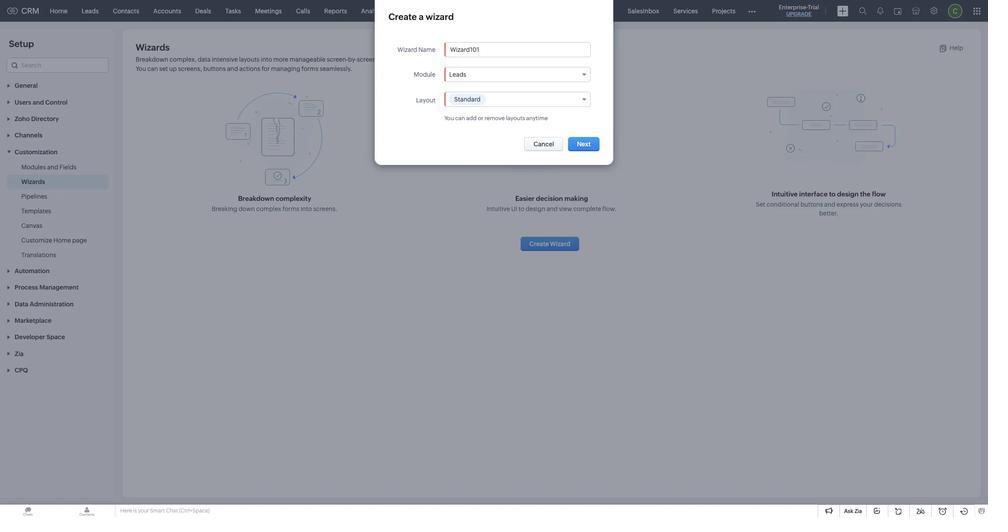 Task type: describe. For each thing, give the bounding box(es) containing it.
intuitive interface to design the flow set conditional buttons and express your decisions better.
[[756, 190, 902, 217]]

making
[[565, 195, 588, 202]]

calls
[[296, 7, 310, 14]]

translations
[[21, 252, 56, 259]]

translations link
[[21, 251, 56, 259]]

customization button
[[0, 144, 115, 160]]

salesinbox
[[628, 7, 660, 14]]

screens,
[[178, 65, 202, 72]]

templates link
[[21, 207, 51, 216]]

products
[[402, 7, 428, 14]]

ask
[[845, 509, 854, 515]]

or
[[478, 115, 484, 121]]

ask zia
[[845, 509, 863, 515]]

breakdown complexity breaking down complex forms into screens.
[[212, 195, 338, 213]]

modules
[[21, 164, 46, 171]]

create a wizard
[[389, 12, 454, 22]]

express
[[837, 201, 859, 208]]

tasks link
[[218, 0, 248, 22]]

set
[[159, 65, 168, 72]]

1 horizontal spatial layouts
[[506, 115, 525, 121]]

contacts image
[[59, 505, 115, 517]]

home link
[[43, 0, 75, 22]]

products link
[[395, 0, 435, 22]]

leads inside 'link'
[[82, 7, 99, 14]]

layout
[[416, 97, 436, 104]]

meetings
[[255, 7, 282, 14]]

invoices
[[590, 7, 614, 14]]

zia
[[855, 509, 863, 515]]

reports
[[325, 7, 347, 14]]

up
[[169, 65, 177, 72]]

wizard
[[426, 12, 454, 22]]

projects
[[713, 7, 736, 14]]

meetings link
[[248, 0, 289, 22]]

intuitive inside intuitive interface to design the flow set conditional buttons and express your decisions better.
[[772, 190, 798, 198]]

and inside easier decision making intuitive ui to design and view complete flow.
[[547, 205, 558, 213]]

data
[[198, 56, 211, 63]]

complexity
[[276, 195, 311, 202]]

decision
[[536, 195, 563, 202]]

setup
[[9, 39, 34, 49]]

customize home page
[[21, 237, 87, 244]]

customization
[[15, 149, 58, 156]]

crm
[[21, 6, 39, 16]]

can inside breakdown complex, data intensive layouts into more manageable screen-by-screen forms. you can set up screens, buttons and actions for managing forms seamlessly.
[[147, 65, 158, 72]]

intensive
[[212, 56, 238, 63]]

0 vertical spatial home
[[50, 7, 68, 14]]

standard
[[454, 96, 481, 103]]

canvas
[[21, 222, 42, 229]]

Enter a name for the wizard text field
[[445, 43, 591, 57]]

into inside breakdown complex, data intensive layouts into more manageable screen-by-screen forms. you can set up screens, buttons and actions for managing forms seamlessly.
[[261, 56, 272, 63]]

pipelines link
[[21, 192, 47, 201]]

canvas link
[[21, 221, 42, 230]]

quotes
[[442, 7, 463, 14]]

quotes link
[[435, 0, 470, 22]]

design inside easier decision making intuitive ui to design and view complete flow.
[[526, 205, 546, 213]]

1 vertical spatial you
[[445, 115, 454, 121]]

customization region
[[0, 160, 115, 263]]

home inside customization region
[[53, 237, 71, 244]]

to inside intuitive interface to design the flow set conditional buttons and express your decisions better.
[[830, 190, 836, 198]]

you inside breakdown complex, data intensive layouts into more manageable screen-by-screen forms. you can set up screens, buttons and actions for managing forms seamlessly.
[[136, 65, 146, 72]]

ui
[[512, 205, 518, 213]]

invoices link
[[583, 0, 621, 22]]

leads inside field
[[450, 71, 467, 78]]

upgrade
[[787, 11, 812, 17]]

accounts
[[153, 7, 181, 14]]

help
[[950, 44, 964, 51]]

and inside customization region
[[47, 164, 58, 171]]

salesinbox link
[[621, 0, 667, 22]]

customize
[[21, 237, 52, 244]]

customize home page link
[[21, 236, 87, 245]]

and inside breakdown complex, data intensive layouts into more manageable screen-by-screen forms. you can set up screens, buttons and actions for managing forms seamlessly.
[[227, 65, 238, 72]]

set
[[756, 201, 766, 208]]

create wizard button
[[521, 237, 580, 251]]

modules and fields
[[21, 164, 77, 171]]

easier decision making intuitive ui to design and view complete flow.
[[487, 195, 617, 213]]

actions
[[239, 65, 261, 72]]

decisions
[[875, 201, 902, 208]]

breakdown for complexity
[[238, 195, 274, 202]]

and inside intuitive interface to design the flow set conditional buttons and express your decisions better.
[[825, 201, 836, 208]]

contacts
[[113, 7, 139, 14]]

module
[[414, 71, 436, 78]]

the
[[861, 190, 871, 198]]

calls link
[[289, 0, 317, 22]]

analytics link
[[354, 0, 395, 22]]

forms inside breakdown complex, data intensive layouts into more manageable screen-by-screen forms. you can set up screens, buttons and actions for managing forms seamlessly.
[[302, 65, 319, 72]]

projects link
[[705, 0, 743, 22]]

buttons inside intuitive interface to design the flow set conditional buttons and express your decisions better.
[[801, 201, 824, 208]]

down
[[239, 205, 255, 213]]

enterprise-trial upgrade
[[779, 4, 820, 17]]

wizards link
[[21, 177, 45, 186]]

chat
[[166, 508, 178, 514]]

tasks
[[225, 7, 241, 14]]

create for create wizard
[[530, 241, 549, 248]]



Task type: vqa. For each thing, say whether or not it's contained in the screenshot.
Modules And Fields
yes



Task type: locate. For each thing, give the bounding box(es) containing it.
0 vertical spatial create
[[389, 12, 417, 22]]

layouts up actions
[[239, 56, 260, 63]]

breakdown complex, data intensive layouts into more manageable screen-by-screen forms. you can set up screens, buttons and actions for managing forms seamlessly.
[[136, 56, 397, 72]]

create inside button
[[530, 241, 549, 248]]

(ctrl+space)
[[179, 508, 210, 514]]

into
[[261, 56, 272, 63], [301, 205, 312, 213]]

Standard field
[[445, 92, 591, 107]]

and down intensive
[[227, 65, 238, 72]]

services
[[674, 7, 698, 14]]

name
[[419, 46, 436, 53]]

design inside intuitive interface to design the flow set conditional buttons and express your decisions better.
[[838, 190, 859, 198]]

breakdown
[[136, 56, 168, 63], [238, 195, 274, 202]]

to
[[830, 190, 836, 198], [519, 205, 525, 213]]

0 vertical spatial can
[[147, 65, 158, 72]]

1 vertical spatial home
[[53, 237, 71, 244]]

intuitive left ui
[[487, 205, 510, 213]]

intuitive inside easier decision making intuitive ui to design and view complete flow.
[[487, 205, 510, 213]]

0 horizontal spatial forms
[[283, 205, 300, 213]]

to right 'interface' on the top right of page
[[830, 190, 836, 198]]

deals
[[195, 7, 211, 14]]

0 vertical spatial your
[[861, 201, 874, 208]]

and left fields
[[47, 164, 58, 171]]

1 horizontal spatial leads
[[450, 71, 467, 78]]

fields
[[60, 164, 77, 171]]

0 horizontal spatial breakdown
[[136, 56, 168, 63]]

interface
[[800, 190, 828, 198]]

1 horizontal spatial your
[[861, 201, 874, 208]]

accounts link
[[146, 0, 188, 22]]

flow.
[[603, 205, 617, 213]]

wizard left name
[[398, 46, 417, 53]]

0 vertical spatial forms
[[302, 65, 319, 72]]

you left add
[[445, 115, 454, 121]]

leads link
[[75, 0, 106, 22]]

1 vertical spatial wizard
[[550, 241, 571, 248]]

forms inside breakdown complexity breaking down complex forms into screens.
[[283, 205, 300, 213]]

wizard
[[398, 46, 417, 53], [550, 241, 571, 248]]

0 vertical spatial design
[[838, 190, 859, 198]]

breakdown for complex,
[[136, 56, 168, 63]]

intuitive
[[772, 190, 798, 198], [487, 205, 510, 213]]

you left set
[[136, 65, 146, 72]]

a
[[419, 12, 424, 22]]

1 vertical spatial breakdown
[[238, 195, 274, 202]]

1 vertical spatial layouts
[[506, 115, 525, 121]]

design
[[838, 190, 859, 198], [526, 205, 546, 213]]

next button
[[569, 137, 600, 151]]

you can add or remove layouts anytime
[[445, 115, 548, 121]]

0 vertical spatial buttons
[[203, 65, 226, 72]]

1 vertical spatial into
[[301, 205, 312, 213]]

buttons down intensive
[[203, 65, 226, 72]]

1 horizontal spatial design
[[838, 190, 859, 198]]

leads up standard
[[450, 71, 467, 78]]

leads right 'home' link
[[82, 7, 99, 14]]

can
[[147, 65, 158, 72], [456, 115, 465, 121]]

smart
[[150, 508, 165, 514]]

trial
[[808, 4, 820, 11]]

1 vertical spatial can
[[456, 115, 465, 121]]

home left page
[[53, 237, 71, 244]]

1 horizontal spatial you
[[445, 115, 454, 121]]

wizard inside 'create wizard' button
[[550, 241, 571, 248]]

cancel button
[[525, 137, 564, 151]]

design down easier
[[526, 205, 546, 213]]

complete
[[574, 205, 602, 213]]

breakdown inside breakdown complex, data intensive layouts into more manageable screen-by-screen forms. you can set up screens, buttons and actions for managing forms seamlessly.
[[136, 56, 168, 63]]

1 horizontal spatial wizards
[[136, 42, 170, 52]]

your down the
[[861, 201, 874, 208]]

buttons down 'interface' on the top right of page
[[801, 201, 824, 208]]

better.
[[820, 210, 839, 217]]

breakdown inside breakdown complexity breaking down complex forms into screens.
[[238, 195, 274, 202]]

create
[[389, 12, 417, 22], [530, 241, 549, 248]]

here
[[120, 508, 132, 514]]

1 vertical spatial leads
[[450, 71, 467, 78]]

breaking
[[212, 205, 237, 213]]

into up for
[[261, 56, 272, 63]]

0 vertical spatial leads
[[82, 7, 99, 14]]

1 horizontal spatial create
[[530, 241, 549, 248]]

layouts inside breakdown complex, data intensive layouts into more manageable screen-by-screen forms. you can set up screens, buttons and actions for managing forms seamlessly.
[[239, 56, 260, 63]]

services link
[[667, 0, 705, 22]]

0 vertical spatial intuitive
[[772, 190, 798, 198]]

wizard name
[[398, 46, 436, 53]]

screens.
[[313, 205, 338, 213]]

deals link
[[188, 0, 218, 22]]

0 horizontal spatial can
[[147, 65, 158, 72]]

0 vertical spatial you
[[136, 65, 146, 72]]

wizards down modules
[[21, 178, 45, 185]]

0 vertical spatial wizard
[[398, 46, 417, 53]]

0 horizontal spatial design
[[526, 205, 546, 213]]

manageable
[[290, 56, 326, 63]]

complex,
[[170, 56, 197, 63]]

0 vertical spatial breakdown
[[136, 56, 168, 63]]

you
[[136, 65, 146, 72], [445, 115, 454, 121]]

analytics
[[361, 7, 388, 14]]

home
[[50, 7, 68, 14], [53, 237, 71, 244]]

your inside intuitive interface to design the flow set conditional buttons and express your decisions better.
[[861, 201, 874, 208]]

1 vertical spatial to
[[519, 205, 525, 213]]

home right crm
[[50, 7, 68, 14]]

create down easier decision making intuitive ui to design and view complete flow.
[[530, 241, 549, 248]]

buttons inside breakdown complex, data intensive layouts into more manageable screen-by-screen forms. you can set up screens, buttons and actions for managing forms seamlessly.
[[203, 65, 226, 72]]

here is your smart chat (ctrl+space)
[[120, 508, 210, 514]]

complex
[[256, 205, 282, 213]]

0 vertical spatial layouts
[[239, 56, 260, 63]]

managing
[[271, 65, 301, 72]]

1 vertical spatial forms
[[283, 205, 300, 213]]

and down decision
[[547, 205, 558, 213]]

reports link
[[317, 0, 354, 22]]

forms down manageable
[[302, 65, 319, 72]]

1 vertical spatial wizards
[[21, 178, 45, 185]]

0 vertical spatial wizards
[[136, 42, 170, 52]]

by-
[[348, 56, 357, 63]]

your right is
[[138, 508, 149, 514]]

1 horizontal spatial intuitive
[[772, 190, 798, 198]]

screen-
[[327, 56, 348, 63]]

create menu element
[[833, 0, 854, 22]]

0 vertical spatial to
[[830, 190, 836, 198]]

intuitive up conditional
[[772, 190, 798, 198]]

breakdown up set
[[136, 56, 168, 63]]

can left set
[[147, 65, 158, 72]]

0 horizontal spatial wizards
[[21, 178, 45, 185]]

0 horizontal spatial leads
[[82, 7, 99, 14]]

1 horizontal spatial into
[[301, 205, 312, 213]]

1 horizontal spatial buttons
[[801, 201, 824, 208]]

0 horizontal spatial to
[[519, 205, 525, 213]]

Leads field
[[445, 67, 591, 82]]

breakdown up down
[[238, 195, 274, 202]]

screen
[[357, 56, 377, 63]]

design up express
[[838, 190, 859, 198]]

create menu image
[[838, 6, 849, 16]]

next
[[577, 141, 591, 148]]

pipelines
[[21, 193, 47, 200]]

buttons
[[203, 65, 226, 72], [801, 201, 824, 208]]

1 horizontal spatial to
[[830, 190, 836, 198]]

0 horizontal spatial your
[[138, 508, 149, 514]]

to inside easier decision making intuitive ui to design and view complete flow.
[[519, 205, 525, 213]]

forms.
[[378, 56, 397, 63]]

1 horizontal spatial wizard
[[550, 241, 571, 248]]

chats image
[[0, 505, 56, 517]]

1 vertical spatial create
[[530, 241, 549, 248]]

wizards inside customization region
[[21, 178, 45, 185]]

crm link
[[7, 6, 39, 16]]

anytime
[[527, 115, 548, 121]]

1 horizontal spatial can
[[456, 115, 465, 121]]

wizard down view
[[550, 241, 571, 248]]

can left add
[[456, 115, 465, 121]]

view
[[559, 205, 573, 213]]

0 horizontal spatial create
[[389, 12, 417, 22]]

and up the better.
[[825, 201, 836, 208]]

add
[[467, 115, 477, 121]]

1 vertical spatial your
[[138, 508, 149, 514]]

create for create a wizard
[[389, 12, 417, 22]]

create wizard
[[530, 241, 571, 248]]

your
[[861, 201, 874, 208], [138, 508, 149, 514]]

forms
[[302, 65, 319, 72], [283, 205, 300, 213]]

into inside breakdown complexity breaking down complex forms into screens.
[[301, 205, 312, 213]]

leads
[[82, 7, 99, 14], [450, 71, 467, 78]]

0 horizontal spatial wizard
[[398, 46, 417, 53]]

0 horizontal spatial layouts
[[239, 56, 260, 63]]

modules and fields link
[[21, 163, 77, 172]]

1 vertical spatial buttons
[[801, 201, 824, 208]]

and
[[227, 65, 238, 72], [47, 164, 58, 171], [825, 201, 836, 208], [547, 205, 558, 213]]

flow
[[873, 190, 886, 198]]

forms down complexity
[[283, 205, 300, 213]]

page
[[72, 237, 87, 244]]

0 vertical spatial into
[[261, 56, 272, 63]]

1 horizontal spatial forms
[[302, 65, 319, 72]]

layouts
[[239, 56, 260, 63], [506, 115, 525, 121]]

contacts link
[[106, 0, 146, 22]]

templates
[[21, 208, 51, 215]]

0 horizontal spatial intuitive
[[487, 205, 510, 213]]

0 horizontal spatial buttons
[[203, 65, 226, 72]]

wizards up set
[[136, 42, 170, 52]]

create left a
[[389, 12, 417, 22]]

layouts down standard field
[[506, 115, 525, 121]]

0 horizontal spatial you
[[136, 65, 146, 72]]

1 vertical spatial intuitive
[[487, 205, 510, 213]]

to right ui
[[519, 205, 525, 213]]

into down complexity
[[301, 205, 312, 213]]

1 vertical spatial design
[[526, 205, 546, 213]]

0 horizontal spatial into
[[261, 56, 272, 63]]

1 horizontal spatial breakdown
[[238, 195, 274, 202]]



